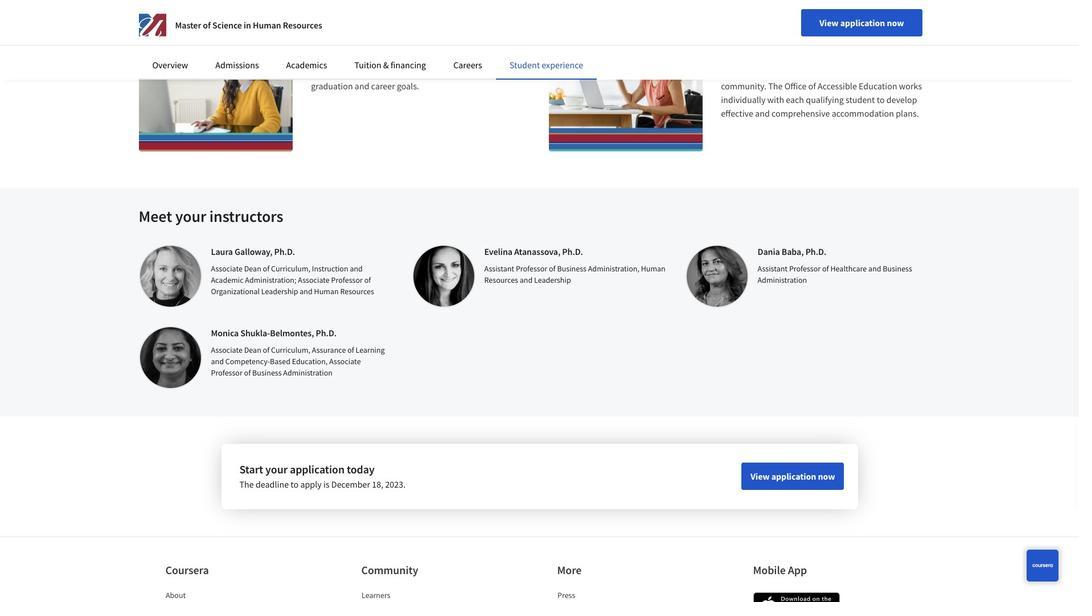 Task type: vqa. For each thing, say whether or not it's contained in the screenshot.
the leftmost Dartmouth
no



Task type: locate. For each thing, give the bounding box(es) containing it.
1 horizontal spatial your
[[265, 462, 288, 477]]

0 horizontal spatial your
[[175, 206, 206, 227]]

curriculum, for ph.d.
[[271, 264, 310, 274]]

0 vertical spatial view application now button
[[801, 9, 922, 36]]

ph.d. up 'assurance'
[[316, 327, 337, 339]]

human inside assistant professor of business administration, human resources and leadership
[[641, 264, 666, 274]]

0 horizontal spatial a
[[406, 53, 410, 64]]

2 horizontal spatial resources
[[484, 275, 518, 285]]

ph.d.
[[274, 246, 295, 257], [562, 246, 583, 257], [806, 246, 827, 257], [316, 327, 337, 339]]

and inside assistant professor of business administration, human resources and leadership
[[520, 275, 533, 285]]

ph.d. right baba,
[[806, 246, 827, 257]]

0 vertical spatial is
[[774, 53, 780, 64]]

0 vertical spatial dean
[[244, 264, 261, 274]]

is right apply
[[323, 479, 330, 490]]

who
[[482, 53, 498, 64]]

1 vertical spatial leadership
[[261, 286, 298, 297]]

services
[[805, 37, 837, 48]]

associate down monica
[[211, 345, 243, 355]]

to left apply
[[291, 479, 299, 490]]

1 vertical spatial is
[[323, 479, 330, 490]]

to up 'all'
[[822, 53, 830, 64]]

comprehensive
[[772, 108, 830, 119]]

application for master of science in human resources
[[840, 17, 885, 28]]

to down education
[[877, 94, 885, 105]]

and inside assistant professor of healthcare and business administration
[[869, 264, 881, 274]]

1 vertical spatial education
[[362, 67, 400, 78]]

works
[[899, 80, 922, 92]]

dean down laura galloway, ph.d.
[[244, 264, 261, 274]]

curriculum, inside associate dean of curriculum, assurance of learning and competency-based education, associate professor of business administration
[[271, 345, 310, 355]]

and right healthcare
[[869, 264, 881, 274]]

2 for from the left
[[812, 67, 822, 78]]

admissions
[[215, 59, 259, 71]]

ph.d. up associate dean of curriculum, instruction and academic administration; associate professor of organizational leadership and human resources at the top of the page
[[274, 246, 295, 257]]

dedicated
[[412, 53, 450, 64], [782, 53, 820, 64]]

accessible up umass
[[721, 37, 762, 48]]

business inside associate dean of curriculum, assurance of learning and competency-based education, associate professor of business administration
[[252, 368, 282, 378]]

0 vertical spatial now
[[887, 17, 904, 28]]

2 vertical spatial human
[[314, 286, 339, 297]]

assistant for dania
[[758, 264, 788, 274]]

for inside "accessible education services umass global is dedicated to providing equal educational access and opportunity for all members of our academic community. the office of accessible education works individually with each qualifying student to develop effective and comprehensive accommodation plans."
[[812, 67, 822, 78]]

2 horizontal spatial application
[[840, 17, 885, 28]]

leadership down atanassova,
[[534, 275, 571, 285]]

business right healthcare
[[883, 264, 912, 274]]

1 vertical spatial now
[[818, 471, 835, 482]]

instructors
[[210, 206, 283, 227]]

administration inside associate dean of curriculum, assurance of learning and competency-based education, associate professor of business administration
[[283, 368, 333, 378]]

0 vertical spatial your
[[175, 206, 206, 227]]

to right plan
[[421, 67, 429, 78]]

1 horizontal spatial business
[[557, 264, 587, 274]]

curriculum, for belmontes,
[[271, 345, 310, 355]]

1 horizontal spatial with
[[767, 94, 784, 105]]

your
[[175, 206, 206, 227], [265, 462, 288, 477]]

accessible
[[721, 37, 762, 48], [818, 80, 857, 92]]

application for the deadline to apply is december 18, 2023.
[[772, 471, 816, 482]]

dean
[[244, 264, 261, 274], [244, 345, 261, 355]]

academic up paired
[[364, 37, 402, 48]]

2 curriculum, from the top
[[271, 345, 310, 355]]

0 horizontal spatial application
[[290, 462, 345, 477]]

our
[[883, 67, 896, 78]]

business down based
[[252, 368, 282, 378]]

for down crafts
[[500, 67, 510, 78]]

2 dedicated from the left
[[782, 53, 820, 64]]

office
[[785, 80, 807, 92]]

is up opportunity
[[774, 53, 780, 64]]

application inside start your application today the deadline to apply is december 18, 2023.
[[290, 462, 345, 477]]

education up global
[[763, 37, 803, 48]]

1 vertical spatial resources
[[484, 275, 518, 285]]

leadership down administration;
[[261, 286, 298, 297]]

evelina atanassova, ph.d. image
[[412, 245, 475, 308]]

business inside assistant professor of healthcare and business administration
[[883, 264, 912, 274]]

with inside "accessible education services umass global is dedicated to providing equal educational access and opportunity for all members of our academic community. the office of accessible education works individually with each qualifying student to develop effective and comprehensive accommodation plans."
[[767, 94, 784, 105]]

the
[[768, 80, 783, 92], [239, 479, 254, 490]]

start
[[239, 462, 263, 477]]

crafts
[[500, 53, 521, 64]]

students
[[311, 53, 345, 64]]

1 horizontal spatial application
[[772, 471, 816, 482]]

2 dean from the top
[[244, 345, 261, 355]]

education up career
[[362, 67, 400, 78]]

0 vertical spatial view application now
[[820, 17, 904, 28]]

0 vertical spatial academic
[[364, 37, 402, 48]]

accessible education services umass global is dedicated to providing equal educational access and opportunity for all members of our academic community. the office of accessible education works individually with each qualifying student to develop effective and comprehensive accommodation plans.
[[721, 37, 938, 119]]

1 vertical spatial accessible
[[818, 80, 857, 92]]

opportunity
[[764, 67, 810, 78]]

dedicated up opportunity
[[782, 53, 820, 64]]

2 vertical spatial resources
[[340, 286, 374, 297]]

master
[[175, 19, 201, 31]]

1 horizontal spatial education
[[763, 37, 803, 48]]

dean inside associate dean of curriculum, assurance of learning and competency-based education, associate professor of business administration
[[244, 345, 261, 355]]

assistant inside assistant professor of business administration, human resources and leadership
[[484, 264, 514, 274]]

guidance
[[404, 37, 440, 48]]

effective
[[721, 108, 753, 119]]

associate up academic at the left
[[211, 264, 243, 274]]

human inside associate dean of curriculum, instruction and academic administration; associate professor of organizational leadership and human resources
[[314, 286, 339, 297]]

2 assistant from the left
[[758, 264, 788, 274]]

dedicated inside "accessible education services umass global is dedicated to providing equal educational access and opportunity for all members of our academic community. the office of accessible education works individually with each qualifying student to develop effective and comprehensive accommodation plans."
[[782, 53, 820, 64]]

0 vertical spatial view
[[820, 17, 839, 28]]

start your application today the deadline to apply is december 18, 2023.
[[239, 462, 406, 490]]

human right administration,
[[641, 264, 666, 274]]

1 horizontal spatial is
[[774, 53, 780, 64]]

and down evelina atanassova, ph.d.
[[520, 275, 533, 285]]

0 horizontal spatial business
[[252, 368, 282, 378]]

access
[[721, 67, 746, 78]]

academic inside "accessible education services umass global is dedicated to providing equal educational access and opportunity for all members of our academic community. the office of accessible education works individually with each qualifying student to develop effective and comprehensive accommodation plans."
[[897, 67, 934, 78]]

plan
[[402, 67, 419, 78]]

business inside assistant professor of business administration, human resources and leadership
[[557, 264, 587, 274]]

0 vertical spatial leadership
[[534, 275, 571, 285]]

with up plan
[[387, 53, 404, 64]]

2023.
[[385, 479, 406, 490]]

for left 'all'
[[812, 67, 822, 78]]

1 vertical spatial with
[[767, 94, 784, 105]]

0 horizontal spatial administration
[[283, 368, 333, 378]]

your right meet
[[175, 206, 206, 227]]

professor down baba,
[[789, 264, 821, 274]]

1 vertical spatial the
[[239, 479, 254, 490]]

2 horizontal spatial human
[[641, 264, 666, 274]]

master of science in human resources
[[175, 19, 322, 31]]

0 horizontal spatial with
[[387, 53, 404, 64]]

administration
[[758, 275, 807, 285], [283, 368, 333, 378]]

competency-
[[225, 357, 270, 367]]

curriculum, up based
[[271, 345, 310, 355]]

administration;
[[245, 275, 296, 285]]

assistant professor of healthcare and business administration
[[758, 264, 912, 285]]

1 dean from the top
[[244, 264, 261, 274]]

and left career
[[355, 80, 369, 92]]

educational
[[893, 53, 938, 64]]

2 horizontal spatial business
[[883, 264, 912, 274]]

assistant inside assistant professor of healthcare and business administration
[[758, 264, 788, 274]]

providing
[[832, 53, 868, 64]]

learning
[[356, 345, 385, 355]]

your for instructors
[[175, 206, 206, 227]]

1 dedicated from the left
[[412, 53, 450, 64]]

0 vertical spatial curriculum,
[[271, 264, 310, 274]]

assistant down evelina
[[484, 264, 514, 274]]

0 horizontal spatial resources
[[283, 19, 322, 31]]

coursera
[[165, 563, 209, 578]]

academic
[[364, 37, 402, 48], [897, 67, 934, 78]]

1 horizontal spatial resources
[[340, 286, 374, 297]]

umass
[[721, 53, 746, 64]]

0 vertical spatial the
[[768, 80, 783, 92]]

ph.d. up assistant professor of business administration, human resources and leadership
[[562, 246, 583, 257]]

more
[[557, 563, 582, 578]]

are
[[347, 53, 359, 64]]

the down start
[[239, 479, 254, 490]]

view application now button
[[801, 9, 922, 36], [742, 463, 844, 490]]

paired
[[361, 53, 385, 64]]

0 vertical spatial education
[[763, 37, 803, 48]]

resources up personalized
[[283, 19, 322, 31]]

1 vertical spatial your
[[265, 462, 288, 477]]

0 horizontal spatial the
[[239, 479, 254, 490]]

0 vertical spatial accessible
[[721, 37, 762, 48]]

0 horizontal spatial view
[[751, 471, 770, 482]]

academic down the educational
[[897, 67, 934, 78]]

press link
[[557, 591, 575, 601]]

1 horizontal spatial human
[[314, 286, 339, 297]]

all
[[824, 67, 833, 78]]

1 horizontal spatial assistant
[[758, 264, 788, 274]]

your up the deadline
[[265, 462, 288, 477]]

of
[[203, 19, 211, 31], [873, 67, 881, 78], [808, 80, 816, 92], [263, 264, 270, 274], [549, 264, 556, 274], [822, 264, 829, 274], [364, 275, 371, 285], [263, 345, 270, 355], [347, 345, 354, 355], [244, 368, 251, 378]]

view application now button for the deadline to apply is december 18, 2023.
[[742, 463, 844, 490]]

resources
[[283, 19, 322, 31], [484, 275, 518, 285], [340, 286, 374, 297]]

0 horizontal spatial dedicated
[[412, 53, 450, 64]]

to inside start your application today the deadline to apply is december 18, 2023.
[[291, 479, 299, 490]]

0 horizontal spatial academic
[[364, 37, 402, 48]]

organizational
[[211, 286, 260, 297]]

dedicated up keep
[[412, 53, 450, 64]]

0 vertical spatial administration
[[758, 275, 807, 285]]

ph.d. for laura galloway, ph.d.
[[274, 246, 295, 257]]

university of massachusetts global logo image
[[139, 11, 166, 39]]

accommodation
[[832, 108, 894, 119]]

of inside assistant professor of healthcare and business administration
[[822, 264, 829, 274]]

human down instruction at top left
[[314, 286, 339, 297]]

1 horizontal spatial administration
[[758, 275, 807, 285]]

resources down instruction at top left
[[340, 286, 374, 297]]

to inside 'personalized academic guidance students are paired with a dedicated advisor who crafts a personalized education plan to keep you on track for graduation and career goals.'
[[421, 67, 429, 78]]

professor down competency-
[[211, 368, 243, 378]]

your inside start your application today the deadline to apply is december 18, 2023.
[[265, 462, 288, 477]]

community.
[[721, 80, 767, 92]]

0 horizontal spatial assistant
[[484, 264, 514, 274]]

a right crafts
[[523, 53, 527, 64]]

1 horizontal spatial a
[[523, 53, 527, 64]]

assistant down "dania"
[[758, 264, 788, 274]]

1 vertical spatial view application now
[[751, 471, 835, 482]]

curriculum, inside associate dean of curriculum, instruction and academic administration; associate professor of organizational leadership and human resources
[[271, 264, 310, 274]]

in
[[244, 19, 251, 31]]

with left the 'each'
[[767, 94, 784, 105]]

accessible down 'all'
[[818, 80, 857, 92]]

0 horizontal spatial now
[[818, 471, 835, 482]]

dania baba, ph.d.
[[758, 246, 827, 257]]

community
[[361, 563, 418, 578]]

now for the deadline to apply is december 18, 2023.
[[818, 471, 835, 482]]

0 horizontal spatial education
[[362, 67, 400, 78]]

associate down instruction at top left
[[298, 275, 330, 285]]

the down opportunity
[[768, 80, 783, 92]]

keep
[[430, 67, 449, 78]]

1 horizontal spatial now
[[887, 17, 904, 28]]

0 vertical spatial with
[[387, 53, 404, 64]]

1 horizontal spatial the
[[768, 80, 783, 92]]

ph.d. for dania baba, ph.d.
[[806, 246, 827, 257]]

administration down dania baba, ph.d.
[[758, 275, 807, 285]]

apply
[[300, 479, 322, 490]]

1 curriculum, from the top
[[271, 264, 310, 274]]

1 assistant from the left
[[484, 264, 514, 274]]

learners link
[[361, 591, 390, 601]]

qualifying
[[806, 94, 844, 105]]

now for master of science in human resources
[[887, 17, 904, 28]]

1 for from the left
[[500, 67, 510, 78]]

1 vertical spatial dean
[[244, 345, 261, 355]]

1 vertical spatial view application now button
[[742, 463, 844, 490]]

your for application
[[265, 462, 288, 477]]

education inside "accessible education services umass global is dedicated to providing equal educational access and opportunity for all members of our academic community. the office of accessible education works individually with each qualifying student to develop effective and comprehensive accommodation plans."
[[763, 37, 803, 48]]

0 horizontal spatial is
[[323, 479, 330, 490]]

a up plan
[[406, 53, 410, 64]]

1 horizontal spatial view
[[820, 17, 839, 28]]

0 horizontal spatial leadership
[[261, 286, 298, 297]]

human right in
[[253, 19, 281, 31]]

1 vertical spatial human
[[641, 264, 666, 274]]

experience
[[542, 59, 583, 71]]

dania baba, ph.d. image
[[685, 245, 749, 308]]

dean up competency-
[[244, 345, 261, 355]]

view application now for master of science in human resources
[[820, 17, 904, 28]]

graduation
[[311, 80, 353, 92]]

administration down education,
[[283, 368, 333, 378]]

download on the app store image
[[753, 593, 840, 603]]

evelina
[[484, 246, 513, 257]]

with
[[387, 53, 404, 64], [767, 94, 784, 105]]

professor down evelina atanassova, ph.d.
[[516, 264, 547, 274]]

1 vertical spatial curriculum,
[[271, 345, 310, 355]]

leadership inside assistant professor of business administration, human resources and leadership
[[534, 275, 571, 285]]

academic
[[211, 275, 244, 285]]

1 vertical spatial academic
[[897, 67, 934, 78]]

resources down evelina
[[484, 275, 518, 285]]

admissions link
[[215, 59, 259, 71]]

is
[[774, 53, 780, 64], [323, 479, 330, 490]]

dedicated inside 'personalized academic guidance students are paired with a dedicated advisor who crafts a personalized education plan to keep you on track for graduation and career goals.'
[[412, 53, 450, 64]]

and right instruction at top left
[[350, 264, 363, 274]]

leadership
[[534, 275, 571, 285], [261, 286, 298, 297]]

0 vertical spatial human
[[253, 19, 281, 31]]

student experience
[[510, 59, 583, 71]]

monica
[[211, 327, 239, 339]]

and down monica
[[211, 357, 224, 367]]

curriculum, up administration;
[[271, 264, 310, 274]]

education inside 'personalized academic guidance students are paired with a dedicated advisor who crafts a personalized education plan to keep you on track for graduation and career goals.'
[[362, 67, 400, 78]]

1 horizontal spatial leadership
[[534, 275, 571, 285]]

professor down instruction at top left
[[331, 275, 363, 285]]

associate down 'assurance'
[[329, 357, 361, 367]]

press
[[557, 591, 575, 601]]

1 vertical spatial view
[[751, 471, 770, 482]]

dean inside associate dean of curriculum, instruction and academic administration; associate professor of organizational leadership and human resources
[[244, 264, 261, 274]]

1 horizontal spatial for
[[812, 67, 822, 78]]

0 horizontal spatial for
[[500, 67, 510, 78]]

0 vertical spatial resources
[[283, 19, 322, 31]]

&
[[383, 59, 389, 71]]

develop
[[887, 94, 917, 105]]

1 vertical spatial administration
[[283, 368, 333, 378]]

1 horizontal spatial academic
[[897, 67, 934, 78]]

1 horizontal spatial dedicated
[[782, 53, 820, 64]]

business down atanassova,
[[557, 264, 587, 274]]



Task type: describe. For each thing, give the bounding box(es) containing it.
leadership inside associate dean of curriculum, instruction and academic administration; associate professor of organizational leadership and human resources
[[261, 286, 298, 297]]

view application now button for master of science in human resources
[[801, 9, 922, 36]]

18,
[[372, 479, 383, 490]]

dean for galloway,
[[244, 264, 261, 274]]

assistant professor of business administration, human resources and leadership
[[484, 264, 666, 285]]

view application now for the deadline to apply is december 18, 2023.
[[751, 471, 835, 482]]

individually
[[721, 94, 766, 105]]

december
[[331, 479, 370, 490]]

mobile
[[753, 563, 786, 578]]

associate dean of curriculum, assurance of learning and competency-based education, associate professor of business administration
[[211, 345, 385, 378]]

and down global
[[748, 67, 762, 78]]

track
[[478, 67, 498, 78]]

overview link
[[152, 59, 188, 71]]

assurance
[[312, 345, 346, 355]]

learners
[[361, 591, 390, 601]]

and down instruction at top left
[[300, 286, 313, 297]]

professor inside assistant professor of business administration, human resources and leadership
[[516, 264, 547, 274]]

associate dean of curriculum, instruction and academic administration; associate professor of organizational leadership and human resources
[[211, 264, 374, 297]]

student
[[510, 59, 540, 71]]

with inside 'personalized academic guidance students are paired with a dedicated advisor who crafts a personalized education plan to keep you on track for graduation and career goals.'
[[387, 53, 404, 64]]

education
[[859, 80, 897, 92]]

members
[[835, 67, 871, 78]]

student
[[846, 94, 875, 105]]

belmontes,
[[270, 327, 314, 339]]

science
[[212, 19, 242, 31]]

resources inside assistant professor of business administration, human resources and leadership
[[484, 275, 518, 285]]

0 horizontal spatial accessible
[[721, 37, 762, 48]]

personalized academic guidance students are paired with a dedicated advisor who crafts a personalized education plan to keep you on track for graduation and career goals.
[[311, 37, 527, 92]]

and inside 'personalized academic guidance students are paired with a dedicated advisor who crafts a personalized education plan to keep you on track for graduation and career goals.'
[[355, 80, 369, 92]]

tuition & financing
[[355, 59, 426, 71]]

2 a from the left
[[523, 53, 527, 64]]

each
[[786, 94, 804, 105]]

laura galloway, ph.d. image
[[139, 245, 202, 308]]

galloway,
[[235, 246, 273, 257]]

mobile app
[[753, 563, 807, 578]]

overview
[[152, 59, 188, 71]]

resources inside associate dean of curriculum, instruction and academic administration; associate professor of organizational leadership and human resources
[[340, 286, 374, 297]]

and down individually
[[755, 108, 770, 119]]

professor inside associate dean of curriculum, instruction and academic administration; associate professor of organizational leadership and human resources
[[331, 275, 363, 285]]

advisor
[[452, 53, 480, 64]]

is inside "accessible education services umass global is dedicated to providing equal educational access and opportunity for all members of our academic community. the office of accessible education works individually with each qualifying student to develop effective and comprehensive accommodation plans."
[[774, 53, 780, 64]]

today
[[347, 462, 375, 477]]

monica shukla-belmontes, ph.d. image
[[139, 326, 202, 390]]

you
[[451, 67, 465, 78]]

academics link
[[286, 59, 327, 71]]

administration,
[[588, 264, 640, 274]]

meet your instructors
[[139, 206, 283, 227]]

the inside "accessible education services umass global is dedicated to providing equal educational access and opportunity for all members of our academic community. the office of accessible education works individually with each qualifying student to develop effective and comprehensive accommodation plans."
[[768, 80, 783, 92]]

professor inside associate dean of curriculum, assurance of learning and competency-based education, associate professor of business administration
[[211, 368, 243, 378]]

healthcare
[[831, 264, 867, 274]]

about link
[[165, 591, 186, 601]]

academic inside 'personalized academic guidance students are paired with a dedicated advisor who crafts a personalized education plan to keep you on track for graduation and career goals.'
[[364, 37, 402, 48]]

view for the deadline to apply is december 18, 2023.
[[751, 471, 770, 482]]

personalized
[[311, 37, 362, 48]]

0 horizontal spatial human
[[253, 19, 281, 31]]

shukla-
[[241, 327, 270, 339]]

app
[[788, 563, 807, 578]]

instruction
[[312, 264, 348, 274]]

assistant for evelina
[[484, 264, 514, 274]]

careers link
[[453, 59, 482, 71]]

goals.
[[397, 80, 419, 92]]

tuition & financing link
[[355, 59, 426, 71]]

meet
[[139, 206, 172, 227]]

monica shukla-belmontes, ph.d.
[[211, 327, 337, 339]]

laura galloway, ph.d.
[[211, 246, 295, 257]]

about
[[165, 591, 186, 601]]

1 a from the left
[[406, 53, 410, 64]]

on
[[467, 67, 477, 78]]

the inside start your application today the deadline to apply is december 18, 2023.
[[239, 479, 254, 490]]

education,
[[292, 357, 328, 367]]

for inside 'personalized academic guidance students are paired with a dedicated advisor who crafts a personalized education plan to keep you on track for graduation and career goals.'
[[500, 67, 510, 78]]

view for master of science in human resources
[[820, 17, 839, 28]]

based
[[270, 357, 290, 367]]

professor inside assistant professor of healthcare and business administration
[[789, 264, 821, 274]]

is inside start your application today the deadline to apply is december 18, 2023.
[[323, 479, 330, 490]]

dean for shukla-
[[244, 345, 261, 355]]

academics
[[286, 59, 327, 71]]

of inside assistant professor of business administration, human resources and leadership
[[549, 264, 556, 274]]

1 horizontal spatial accessible
[[818, 80, 857, 92]]

financing
[[391, 59, 426, 71]]

personalized
[[311, 67, 360, 78]]

administration inside assistant professor of healthcare and business administration
[[758, 275, 807, 285]]

plans.
[[896, 108, 919, 119]]

dania
[[758, 246, 780, 257]]

ph.d. for evelina atanassova, ph.d.
[[562, 246, 583, 257]]

evelina atanassova, ph.d.
[[484, 246, 583, 257]]

equal
[[870, 53, 891, 64]]

career
[[371, 80, 395, 92]]

deadline
[[256, 479, 289, 490]]

and inside associate dean of curriculum, assurance of learning and competency-based education, associate professor of business administration
[[211, 357, 224, 367]]

careers
[[453, 59, 482, 71]]

atanassova,
[[514, 246, 561, 257]]

laura
[[211, 246, 233, 257]]

baba,
[[782, 246, 804, 257]]

tuition
[[355, 59, 381, 71]]



